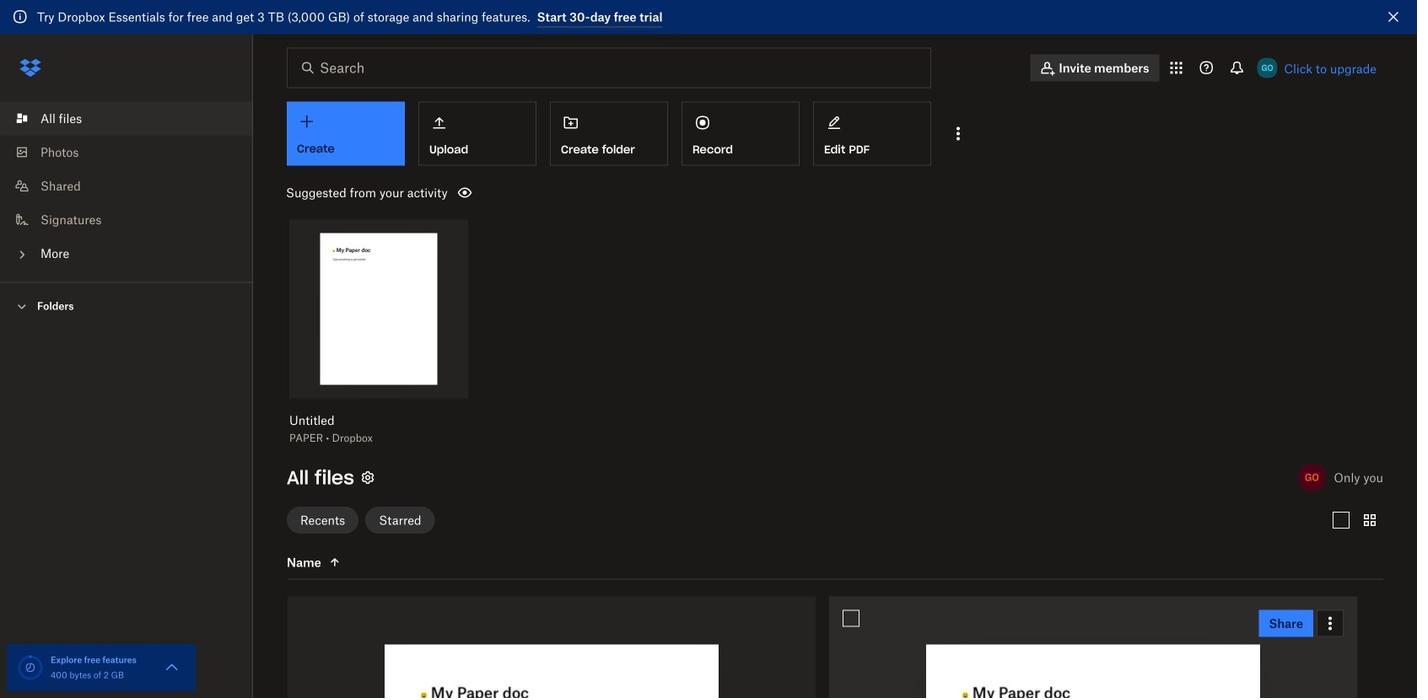 Task type: vqa. For each thing, say whether or not it's contained in the screenshot.
Text associated with Edit text
no



Task type: describe. For each thing, give the bounding box(es) containing it.
quota usage image
[[17, 655, 44, 682]]

more image
[[14, 246, 30, 263]]

quota usage progress bar
[[17, 655, 44, 682]]



Task type: locate. For each thing, give the bounding box(es) containing it.
dropbox image
[[14, 51, 47, 85]]

folder settings image
[[358, 468, 378, 488]]

list item
[[0, 102, 253, 135]]

file, _ my paper doc.paper row
[[288, 597, 816, 699]]

Search in folder "Dropbox" text field
[[320, 58, 896, 78]]

file, untitled.paper row
[[830, 597, 1358, 699]]

alert
[[0, 0, 1418, 34]]

list
[[0, 92, 253, 282]]



